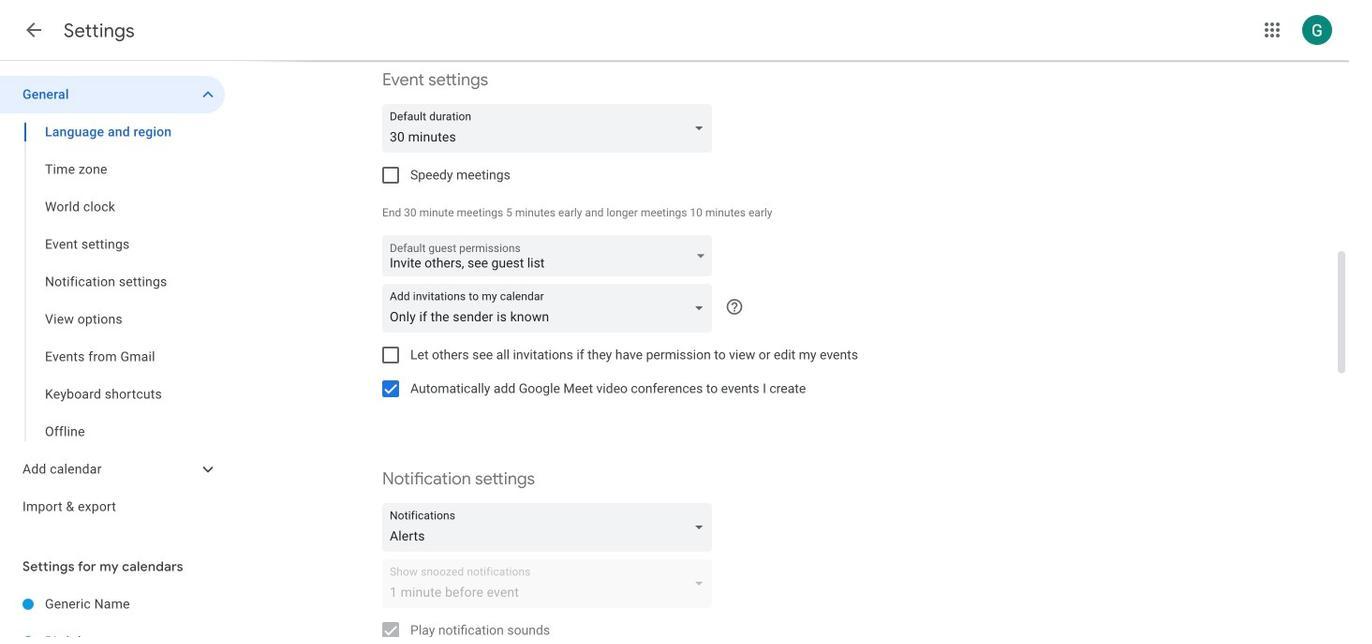 Task type: locate. For each thing, give the bounding box(es) containing it.
group
[[0, 113, 225, 451]]

1 vertical spatial tree
[[0, 586, 225, 637]]

heading
[[64, 19, 135, 43]]

None field
[[382, 104, 720, 153], [382, 284, 720, 333], [382, 503, 720, 552], [382, 104, 720, 153], [382, 284, 720, 333], [382, 503, 720, 552]]

0 vertical spatial tree
[[0, 76, 225, 526]]

tree
[[0, 76, 225, 526], [0, 586, 225, 637]]



Task type: vqa. For each thing, say whether or not it's contained in the screenshot.
the topmost tree
yes



Task type: describe. For each thing, give the bounding box(es) containing it.
go back image
[[22, 19, 45, 41]]

general tree item
[[0, 76, 225, 113]]

1 tree from the top
[[0, 76, 225, 526]]

birthdays tree item
[[0, 623, 225, 637]]

generic name tree item
[[0, 586, 225, 623]]

2 tree from the top
[[0, 586, 225, 637]]



